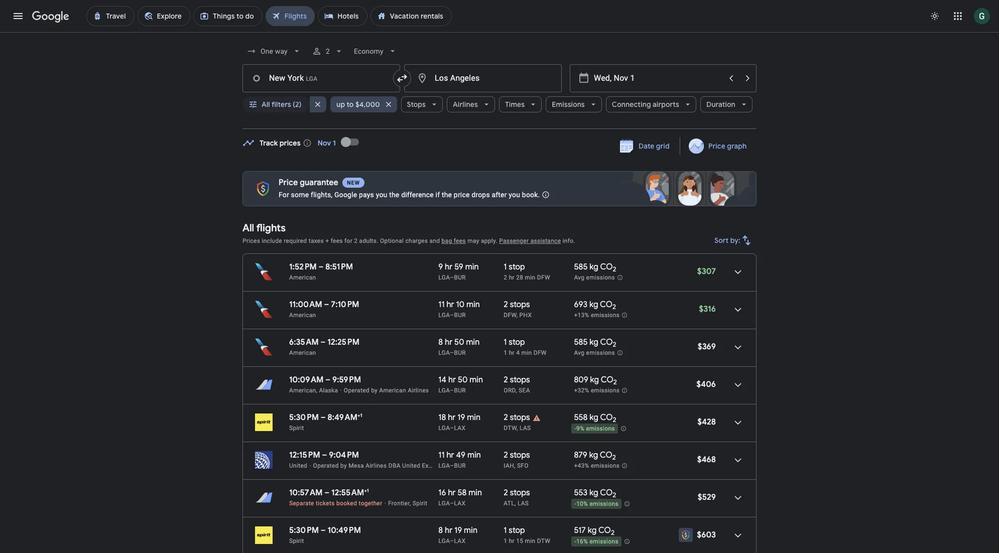 Task type: vqa. For each thing, say whether or not it's contained in the screenshot.
hr in 18 Hr 19 Min Lga – Lax
yes



Task type: locate. For each thing, give the bounding box(es) containing it.
layover (1 of 1) is a 2 hr 28 min layover at dallas/fort worth international airport in dallas. element
[[504, 274, 569, 282]]

- for 558
[[575, 425, 577, 432]]

6:35 am – 12:25 pm american
[[289, 337, 359, 357]]

lax down total duration 18 hr 19 min. "element"
[[454, 425, 466, 432]]

0 horizontal spatial airlines
[[366, 463, 387, 470]]

dfw for 8 hr 50 min
[[534, 350, 547, 357]]

co for $307
[[600, 262, 613, 272]]

booked
[[336, 500, 357, 507]]

american inside 6:35 am – 12:25 pm american
[[289, 350, 316, 357]]

2 vertical spatial stop
[[509, 526, 525, 536]]

stops for 2 stops ord , sea
[[510, 375, 530, 385]]

kg inside 809 kg co 2
[[590, 375, 599, 385]]

for some flights, google pays you the difference if the price drops after you book.
[[279, 191, 540, 199]]

hr left 49 on the left of the page
[[447, 450, 454, 461]]

5 stops from the top
[[510, 488, 530, 498]]

1 lga from the top
[[439, 274, 450, 281]]

1 1 stop flight. element from the top
[[504, 262, 525, 274]]

price left the graph
[[708, 142, 726, 151]]

dtw right 15
[[537, 538, 551, 545]]

0 vertical spatial all
[[262, 100, 270, 109]]

0 vertical spatial price
[[708, 142, 726, 151]]

10:09 am – 9:59 pm
[[289, 375, 361, 385]]

19 inside 8 hr 19 min lga – lax
[[455, 526, 462, 536]]

1 horizontal spatial you
[[509, 191, 520, 199]]

2 inside 517 kg co 2
[[611, 529, 615, 537]]

co down the +13% emissions
[[600, 337, 613, 348]]

11 for 11 hr 10 min
[[439, 300, 445, 310]]

1 vertical spatial +
[[358, 412, 360, 419]]

8
[[439, 337, 443, 348], [439, 526, 443, 536]]

stop up 15
[[509, 526, 525, 536]]

2 inside 1 stop 2 hr 28 min dfw
[[504, 274, 507, 281]]

operated by american airlines
[[344, 387, 429, 394]]

$307
[[697, 267, 716, 277]]

lga for 11 hr 10 min
[[439, 312, 450, 319]]

4
[[516, 350, 520, 357]]

1 you from the left
[[376, 191, 387, 199]]

5 bur from the top
[[454, 463, 466, 470]]

1 horizontal spatial dtw
[[537, 538, 551, 545]]

co inside the 553 kg co 2
[[600, 488, 613, 498]]

hr for 8 hr 50 min
[[445, 337, 453, 348]]

1 585 from the top
[[574, 262, 588, 272]]

585 kg co 2 up 693 kg co 2
[[574, 262, 616, 274]]

las down 2 stops
[[520, 425, 531, 432]]

flight details. leaves laguardia airport at 5:30 pm on wednesday, november 1 and arrives at los angeles international airport at 8:49 am on thursday, november 2. image
[[726, 411, 750, 435]]

19 for 8
[[455, 526, 462, 536]]

1 the from the left
[[389, 191, 399, 199]]

lga for 8 hr 50 min
[[439, 350, 450, 357]]

– inside 8 hr 50 min lga – bur
[[450, 350, 454, 357]]

by
[[371, 387, 378, 394], [340, 463, 347, 470]]

1 stop flight. element for 8 hr 19 min
[[504, 526, 525, 537]]

stops inside 2 stops dfw , phx
[[510, 300, 530, 310]]

lax
[[454, 425, 466, 432], [454, 500, 466, 507], [454, 538, 466, 545]]

4 bur from the top
[[454, 387, 466, 394]]

bur down total duration 14 hr 50 min. element
[[454, 387, 466, 394]]

fees left for
[[331, 238, 343, 245]]

585 for 9 hr 59 min
[[574, 262, 588, 272]]

date grid
[[639, 142, 670, 151]]

spirit down 5:30 pm text box at bottom left
[[289, 425, 304, 432]]

avg emissions up 693 kg co 2
[[574, 274, 615, 281]]

price inside 'button'
[[708, 142, 726, 151]]

11 hr 49 min lga – bur
[[439, 450, 481, 470]]

dtw down 2 stops
[[504, 425, 517, 432]]

find the best price region
[[243, 130, 757, 163]]

2 vertical spatial 1 stop flight. element
[[504, 526, 525, 537]]

1 vertical spatial 5:30 pm
[[289, 526, 319, 536]]

2 lga from the top
[[439, 312, 450, 319]]

kg inside 879 kg co 2
[[589, 450, 598, 461]]

1 vertical spatial 11
[[439, 450, 445, 461]]

passenger
[[499, 238, 529, 245]]

2 vertical spatial spirit
[[289, 538, 304, 545]]

-
[[575, 425, 577, 432], [575, 501, 577, 508], [575, 538, 577, 545]]

1 up together
[[367, 488, 369, 494]]

12:15 pm
[[289, 450, 320, 461]]

price graph button
[[682, 137, 755, 155]]

49
[[456, 450, 466, 461]]

dfw inside 1 stop 2 hr 28 min dfw
[[537, 274, 550, 281]]

1 vertical spatial price
[[279, 178, 298, 188]]

1 united from the left
[[289, 463, 307, 470]]

emissions button
[[546, 92, 602, 117]]

0 horizontal spatial you
[[376, 191, 387, 199]]

1 8 from the top
[[439, 337, 443, 348]]

2 stops from the top
[[510, 375, 530, 385]]

, up 1 stop 1 hr 15 min dtw
[[515, 500, 516, 507]]

2 inside popup button
[[326, 47, 330, 55]]

Departure time: 12:15 PM. text field
[[289, 450, 320, 461]]

avg emissions up 809 kg co 2
[[574, 350, 615, 357]]

0 vertical spatial 50
[[455, 337, 464, 348]]

avg up 809
[[574, 350, 585, 357]]

$468
[[697, 455, 716, 465]]

$603
[[697, 530, 716, 540]]

you right pays
[[376, 191, 387, 199]]

5:30 pm down the separate
[[289, 526, 319, 536]]

, inside the 2 stops iah , sfo
[[514, 463, 516, 470]]

you
[[376, 191, 387, 199], [509, 191, 520, 199]]

1 avg from the top
[[574, 274, 585, 281]]

hr left 10
[[447, 300, 454, 310]]

airlines inside airlines 'popup button'
[[453, 100, 478, 109]]

1 vertical spatial 585
[[574, 337, 588, 348]]

1 5:30 pm from the top
[[289, 413, 319, 423]]

taxes
[[309, 238, 324, 245]]

- down 553
[[575, 501, 577, 508]]

, left phx
[[517, 312, 518, 319]]

kg for $428
[[590, 413, 599, 423]]

some
[[291, 191, 309, 199]]

50 down 11 hr 10 min lga – bur
[[455, 337, 464, 348]]

7 lga from the top
[[439, 500, 450, 507]]

kg up -10% emissions
[[590, 488, 598, 498]]

hr inside 14 hr 50 min lga – bur
[[448, 375, 456, 385]]

– down total duration 8 hr 19 min. element
[[450, 538, 454, 545]]

layover (1 of 1) is a 1 hr 15 min layover at detroit metropolitan wayne county airport in detroit. element
[[504, 537, 569, 545]]

8 inside 8 hr 19 min lga – lax
[[439, 526, 443, 536]]

8 lga from the top
[[439, 538, 450, 545]]

1 horizontal spatial fees
[[454, 238, 466, 245]]

2 11 from the top
[[439, 450, 445, 461]]

0 vertical spatial stop
[[509, 262, 525, 272]]

american for 11:00 am
[[289, 312, 316, 319]]

min right the 4
[[522, 350, 532, 357]]

dba down total duration 11 hr 49 min. "element"
[[472, 463, 484, 470]]

2 avg from the top
[[574, 350, 585, 357]]

– inside the 9 hr 59 min lga – bur
[[450, 274, 454, 281]]

3 bur from the top
[[454, 350, 466, 357]]

stops for 2 stops dfw , phx
[[510, 300, 530, 310]]

3 stops from the top
[[510, 413, 530, 423]]

united left express
[[486, 463, 504, 470]]

1 vertical spatial 1 stop flight. element
[[504, 337, 525, 349]]

hr right 9
[[445, 262, 453, 272]]

united left express,
[[402, 463, 420, 470]]

2 stops flight. element up the dtw , las
[[504, 413, 530, 424]]

558
[[574, 413, 588, 423]]

5:30 pm
[[289, 413, 319, 423], [289, 526, 319, 536]]

all filters (2)
[[262, 100, 302, 109]]

12:25 pm
[[328, 337, 359, 348]]

hr down 16 hr 58 min lga – lax
[[445, 526, 453, 536]]

, inside 2 stops dfw , phx
[[517, 312, 518, 319]]

316 US dollars text field
[[699, 304, 716, 314]]

optional
[[380, 238, 404, 245]]

1 vertical spatial stop
[[509, 337, 525, 348]]

co for $406
[[601, 375, 614, 385]]

8 for 8 hr 50 min
[[439, 337, 443, 348]]

co for $428
[[600, 413, 613, 423]]

2 inside 2 stops dfw , phx
[[504, 300, 508, 310]]

, inside 2 stops ord , sea
[[516, 387, 517, 394]]

0 vertical spatial -
[[575, 425, 577, 432]]

leaves laguardia airport at 5:30 pm on wednesday, november 1 and arrives at los angeles international airport at 8:49 am on thursday, november 2. element
[[289, 412, 362, 423]]

bur for 11 hr 49 min
[[454, 463, 466, 470]]

layover (1 of 2) is a 7 hr 57 min layover at hartsfield-jackson atlanta international airport in atlanta. layover (2 of 2) is a 32 min layover at harry reid international airport in las vegas. element
[[504, 500, 569, 508]]

co inside 809 kg co 2
[[601, 375, 614, 385]]

spirit down 5:30 pm text field
[[289, 538, 304, 545]]

min right the 14
[[470, 375, 483, 385]]

dba up frontier,
[[389, 463, 401, 470]]

min inside 11 hr 49 min lga – bur
[[467, 450, 481, 461]]

Arrival time: 12:25 PM. text field
[[328, 337, 359, 348]]

total duration 11 hr 49 min. element
[[439, 450, 504, 462]]

all inside all flights main content
[[243, 222, 254, 235]]

leaves laguardia airport at 12:15 pm on wednesday, november 1 and arrives at hollywood burbank airport at 9:04 pm on wednesday, november 1. element
[[289, 450, 359, 461]]

307 US dollars text field
[[697, 267, 716, 277]]

2 vertical spatial airlines
[[366, 463, 387, 470]]

0 vertical spatial operated
[[344, 387, 370, 394]]

stops inside 2 stops ord , sea
[[510, 375, 530, 385]]

lga inside 16 hr 58 min lga – lax
[[439, 500, 450, 507]]

min down 11 hr 10 min lga – bur
[[466, 337, 480, 348]]

+ up together
[[364, 488, 367, 494]]

fees right bag
[[454, 238, 466, 245]]

bur inside 11 hr 49 min lga – bur
[[454, 463, 466, 470]]

co up +43% emissions
[[600, 450, 613, 461]]

hr left 15
[[509, 538, 515, 545]]

1 vertical spatial 8
[[439, 526, 443, 536]]

0 vertical spatial 19
[[458, 413, 465, 423]]

0 horizontal spatial dtw
[[504, 425, 517, 432]]

co up -16% emissions
[[599, 526, 611, 536]]

1 585 kg co 2 from the top
[[574, 262, 616, 274]]

– down total duration 16 hr 58 min. element
[[450, 500, 454, 507]]

8 up the 14
[[439, 337, 443, 348]]

1 inside find the best price region
[[333, 139, 336, 148]]

1 horizontal spatial united
[[402, 463, 420, 470]]

10:57 am – 12:55 am + 1
[[289, 488, 369, 498]]

, for 11 hr 10 min
[[517, 312, 518, 319]]

min inside 16 hr 58 min lga – lax
[[469, 488, 482, 498]]

lax down 58
[[454, 500, 466, 507]]

+
[[326, 238, 329, 245], [358, 412, 360, 419], [364, 488, 367, 494]]

 image
[[384, 500, 386, 507]]

0 horizontal spatial all
[[243, 222, 254, 235]]

1 bur from the top
[[454, 274, 466, 281]]

hr for 9 hr 59 min
[[445, 262, 453, 272]]

1 stop flight. element up 28
[[504, 262, 525, 274]]

hr inside 8 hr 50 min lga – bur
[[445, 337, 453, 348]]

all flights main content
[[243, 130, 757, 553]]

1 horizontal spatial +
[[358, 412, 360, 419]]

stops button
[[401, 92, 443, 117]]

kg up +43% emissions
[[589, 450, 598, 461]]

change appearance image
[[923, 4, 947, 28]]

1 stop flight. element
[[504, 262, 525, 274], [504, 337, 525, 349], [504, 526, 525, 537]]

hr inside 11 hr 10 min lga – bur
[[447, 300, 454, 310]]

1 horizontal spatial operated
[[344, 387, 370, 394]]

lax for 16
[[454, 500, 466, 507]]

stop inside 1 stop 1 hr 4 min dfw
[[509, 337, 525, 348]]

bur inside 11 hr 10 min lga – bur
[[454, 312, 466, 319]]

hr for 8 hr 19 min
[[445, 526, 453, 536]]

585 kg co 2 down the +13% emissions
[[574, 337, 616, 349]]

2 2 stops flight. element from the top
[[504, 375, 530, 387]]

co up 693 kg co 2
[[600, 262, 613, 272]]

leaves laguardia airport at 10:09 am on wednesday, november 1 and arrives at hollywood burbank airport at 9:59 pm on wednesday, november 1. element
[[289, 375, 361, 385]]

min right the "59"
[[465, 262, 479, 272]]

1 vertical spatial by
[[340, 463, 347, 470]]

1 vertical spatial 50
[[458, 375, 468, 385]]

50 inside 14 hr 50 min lga – bur
[[458, 375, 468, 385]]

558 kg co 2
[[574, 413, 616, 424]]

1 fees from the left
[[331, 238, 343, 245]]

united
[[289, 463, 307, 470], [402, 463, 420, 470], [486, 463, 504, 470]]

– inside the 18 hr 19 min lga – lax
[[450, 425, 454, 432]]

Arrival time: 8:49 AM on  Thursday, November 2. text field
[[328, 412, 362, 423]]

duration button
[[701, 92, 753, 117]]

0 vertical spatial avg emissions
[[574, 274, 615, 281]]

+43% emissions
[[574, 463, 620, 470]]

american, alaska
[[289, 387, 338, 394]]

iah
[[504, 463, 514, 470]]

– down total duration 14 hr 50 min. element
[[450, 387, 454, 394]]

4 lga from the top
[[439, 387, 450, 394]]

1
[[333, 139, 336, 148], [504, 262, 507, 272], [504, 337, 507, 348], [504, 350, 507, 357], [360, 412, 362, 419], [367, 488, 369, 494], [504, 526, 507, 536], [504, 538, 507, 545]]

2 vertical spatial +
[[364, 488, 367, 494]]

hr right the 14
[[448, 375, 456, 385]]

2 585 kg co 2 from the top
[[574, 337, 616, 349]]

1 carry-on bag, bags, selected image
[[255, 92, 326, 117]]

1:52 pm
[[289, 262, 317, 272]]

2 horizontal spatial united
[[486, 463, 504, 470]]

879 kg co 2
[[574, 450, 616, 462]]

co inside 879 kg co 2
[[600, 450, 613, 461]]

operated down leaves laguardia airport at 12:15 pm on wednesday, november 1 and arrives at hollywood burbank airport at 9:04 pm on wednesday, november 1. element
[[313, 463, 339, 470]]

min for 8 hr 19 min
[[464, 526, 478, 536]]

1 vertical spatial las
[[518, 500, 529, 507]]

stop for 9 hr 59 min
[[509, 262, 525, 272]]

drops
[[472, 191, 490, 199]]

1 horizontal spatial airlines
[[408, 387, 429, 394]]

2 585 from the top
[[574, 337, 588, 348]]

2 8 from the top
[[439, 526, 443, 536]]

bur inside 14 hr 50 min lga – bur
[[454, 387, 466, 394]]

kg down the +13% emissions
[[590, 337, 599, 348]]

- for 517
[[575, 538, 577, 545]]

avg up 693
[[574, 274, 585, 281]]

1 stop 1 hr 15 min dtw
[[504, 526, 551, 545]]

hr left the 4
[[509, 350, 515, 357]]

min right 18
[[467, 413, 481, 423]]

by for 9:04 pm
[[340, 463, 347, 470]]

0 vertical spatial 1 stop flight. element
[[504, 262, 525, 274]]

- for 553
[[575, 501, 577, 508]]

min down 16 hr 58 min lga – lax
[[464, 526, 478, 536]]

stops
[[510, 300, 530, 310], [510, 375, 530, 385], [510, 413, 530, 423], [510, 450, 530, 461], [510, 488, 530, 498]]

lax for 8
[[454, 538, 466, 545]]

lga for 16 hr 58 min
[[439, 500, 450, 507]]

emissions down 809 kg co 2
[[591, 387, 620, 394]]

bur down total duration 8 hr 50 min. element
[[454, 350, 466, 357]]

19 for 18
[[458, 413, 465, 423]]

1 stop from the top
[[509, 262, 525, 272]]

1 horizontal spatial by
[[371, 387, 378, 394]]

3 - from the top
[[575, 538, 577, 545]]

price up for
[[279, 178, 298, 188]]

2 bur from the top
[[454, 312, 466, 319]]

hr for 14 hr 50 min
[[448, 375, 456, 385]]

dfw right 28
[[537, 274, 550, 281]]

kg for $307
[[590, 262, 599, 272]]

2 horizontal spatial +
[[364, 488, 367, 494]]

10
[[456, 300, 465, 310]]

and
[[430, 238, 440, 245]]

3 stop from the top
[[509, 526, 525, 536]]

0 horizontal spatial the
[[389, 191, 399, 199]]

0 horizontal spatial operated
[[313, 463, 339, 470]]

11:00 am – 7:10 pm american
[[289, 300, 359, 319]]

lga inside the 18 hr 19 min lga – lax
[[439, 425, 450, 432]]

all for all filters (2)
[[262, 100, 270, 109]]

- down 558
[[575, 425, 577, 432]]

2 stops flight. element up ord
[[504, 375, 530, 387]]

american inside 11:00 am – 7:10 pm american
[[289, 312, 316, 319]]

all inside all filters (2) button
[[262, 100, 270, 109]]

lax inside 8 hr 19 min lga – lax
[[454, 538, 466, 545]]

you right after
[[509, 191, 520, 199]]

1 vertical spatial avg
[[574, 350, 585, 357]]

8 inside 8 hr 50 min lga – bur
[[439, 337, 443, 348]]

hr inside 11 hr 49 min lga – bur
[[447, 450, 454, 461]]

0 vertical spatial airlines
[[453, 100, 478, 109]]

1 vertical spatial dtw
[[537, 538, 551, 545]]

hr inside 8 hr 19 min lga – lax
[[445, 526, 453, 536]]

0 vertical spatial 5:30 pm
[[289, 413, 319, 423]]

hr
[[445, 262, 453, 272], [509, 274, 515, 281], [447, 300, 454, 310], [445, 337, 453, 348], [509, 350, 515, 357], [448, 375, 456, 385], [448, 413, 456, 423], [447, 450, 454, 461], [448, 488, 456, 498], [445, 526, 453, 536], [509, 538, 515, 545]]

1 horizontal spatial price
[[708, 142, 726, 151]]

1 horizontal spatial dba
[[472, 463, 484, 470]]

0 vertical spatial +
[[326, 238, 329, 245]]

frontier,
[[388, 500, 411, 507]]

– right express,
[[450, 463, 454, 470]]

operated down arrival time: 9:59 pm. text field
[[344, 387, 370, 394]]

airlines for 11 hr 49 min
[[366, 463, 387, 470]]

hr inside the 9 hr 59 min lga – bur
[[445, 262, 453, 272]]

kg up 693 kg co 2
[[590, 262, 599, 272]]

1 lax from the top
[[454, 425, 466, 432]]

2 inside '2 stops atl , las'
[[504, 488, 508, 498]]

bur down 49 on the left of the page
[[454, 463, 466, 470]]

swap origin and destination. image
[[396, 72, 408, 84]]

lga inside 8 hr 19 min lga – lax
[[439, 538, 450, 545]]

price for price graph
[[708, 142, 726, 151]]

1 stop flight. element for 8 hr 50 min
[[504, 337, 525, 349]]

None search field
[[243, 39, 757, 129]]

– down total duration 9 hr 59 min. element
[[450, 274, 454, 281]]

lga for 18 hr 19 min
[[439, 425, 450, 432]]

0 vertical spatial spirit
[[289, 425, 304, 432]]

2 avg emissions from the top
[[574, 350, 615, 357]]

up to $4,000 button
[[330, 92, 397, 117]]

+ inside "10:57 am – 12:55 am + 1"
[[364, 488, 367, 494]]

0 vertical spatial dfw
[[537, 274, 550, 281]]

1 vertical spatial airlines
[[408, 387, 429, 394]]

price
[[454, 191, 470, 199]]

2 1 stop flight. element from the top
[[504, 337, 525, 349]]

stops up phx
[[510, 300, 530, 310]]

$428
[[698, 417, 716, 427]]

, for 14 hr 50 min
[[516, 387, 517, 394]]

date grid button
[[613, 137, 678, 155]]

lga inside the 9 hr 59 min lga – bur
[[439, 274, 450, 281]]

– inside 5:30 pm – 10:49 pm spirit
[[321, 526, 326, 536]]

19 inside the 18 hr 19 min lga – lax
[[458, 413, 465, 423]]

las inside '2 stops atl , las'
[[518, 500, 529, 507]]

2 you from the left
[[509, 191, 520, 199]]

, left sea
[[516, 387, 517, 394]]

1 vertical spatial operated
[[313, 463, 339, 470]]

5 2 stops flight. element from the top
[[504, 488, 530, 500]]

hr inside 1 stop 2 hr 28 min dfw
[[509, 274, 515, 281]]

1 vertical spatial 19
[[455, 526, 462, 536]]

1 2 stops flight. element from the top
[[504, 300, 530, 311]]

duration
[[707, 100, 736, 109]]

0 vertical spatial by
[[371, 387, 378, 394]]

– inside 5:30 pm – 8:49 am + 1
[[321, 413, 326, 423]]

1 stops from the top
[[510, 300, 530, 310]]

2 horizontal spatial airlines
[[453, 100, 478, 109]]

layover (1 of 2) is a 55 min layover at george bush intercontinental airport in houston. layover (2 of 2) is a 46 min layover at san francisco international airport in san francisco. element
[[504, 462, 569, 470]]

0 vertical spatial 585
[[574, 262, 588, 272]]

1 down passenger on the top
[[504, 262, 507, 272]]

total duration 14 hr 50 min. element
[[439, 375, 504, 387]]

+ inside 5:30 pm – 8:49 am + 1
[[358, 412, 360, 419]]

0 horizontal spatial by
[[340, 463, 347, 470]]

8 hr 19 min lga – lax
[[439, 526, 478, 545]]

2 stops flight. element for 11 hr 49 min
[[504, 450, 530, 462]]

6 lga from the top
[[439, 463, 450, 470]]

11
[[439, 300, 445, 310], [439, 450, 445, 461]]

5:30 pm down 'american,'
[[289, 413, 319, 423]]

stop inside 1 stop 2 hr 28 min dfw
[[509, 262, 525, 272]]

co up the +13% emissions
[[600, 300, 613, 310]]

585 up 693
[[574, 262, 588, 272]]

Arrival time: 9:04 PM. text field
[[329, 450, 359, 461]]

2 - from the top
[[575, 501, 577, 508]]

the
[[389, 191, 399, 199], [442, 191, 452, 199]]

5:30 pm for 8:49 am
[[289, 413, 319, 423]]

$369
[[698, 342, 716, 352]]

stops inside '2 stops atl , las'
[[510, 488, 530, 498]]

1 stop flight. element up 15
[[504, 526, 525, 537]]

0 vertical spatial las
[[520, 425, 531, 432]]

1:52 pm – 8:51 pm american
[[289, 262, 353, 281]]

lga
[[439, 274, 450, 281], [439, 312, 450, 319], [439, 350, 450, 357], [439, 387, 450, 394], [439, 425, 450, 432], [439, 463, 450, 470], [439, 500, 450, 507], [439, 538, 450, 545]]

0 vertical spatial 8
[[439, 337, 443, 348]]

Departure time: 10:09 AM. text field
[[289, 375, 324, 385]]

406 US dollars text field
[[697, 380, 716, 390]]

0 vertical spatial 11
[[439, 300, 445, 310]]

kg inside 558 kg co 2
[[590, 413, 599, 423]]

avg emissions for $369
[[574, 350, 615, 357]]

min for 18 hr 19 min
[[467, 413, 481, 423]]

2 inside the 2 stops iah , sfo
[[504, 450, 508, 461]]

0 horizontal spatial dba
[[389, 463, 401, 470]]

1 vertical spatial -
[[575, 501, 577, 508]]

3 lax from the top
[[454, 538, 466, 545]]

1 right nov
[[333, 139, 336, 148]]

airlines button
[[447, 92, 495, 117]]

2 vertical spatial -
[[575, 538, 577, 545]]

603 US dollars text field
[[697, 530, 716, 540]]

for
[[279, 191, 289, 199]]

bur down 10
[[454, 312, 466, 319]]

4 2 stops flight. element from the top
[[504, 450, 530, 462]]

1 stop 1 hr 4 min dfw
[[504, 337, 547, 357]]

2 the from the left
[[442, 191, 452, 199]]

1 avg emissions from the top
[[574, 274, 615, 281]]

1 stop flight. element up the 4
[[504, 337, 525, 349]]

min inside 11 hr 10 min lga – bur
[[466, 300, 480, 310]]

19 right 18
[[458, 413, 465, 423]]

lax inside 16 hr 58 min lga – lax
[[454, 500, 466, 507]]

kg inside the 553 kg co 2
[[590, 488, 598, 498]]

, inside 'layover (1 of 2) is a 2 hr layover at detroit metropolitan wayne county airport in detroit. layover (2 of 2) is a 8 hr 25 min overnight layover at harry reid international airport in las vegas.' element
[[517, 425, 518, 432]]

50 inside 8 hr 50 min lga – bur
[[455, 337, 464, 348]]

0 horizontal spatial united
[[289, 463, 307, 470]]

3 lga from the top
[[439, 350, 450, 357]]

0 horizontal spatial fees
[[331, 238, 343, 245]]

10:09 am
[[289, 375, 324, 385]]

2 stops flight. element up express
[[504, 450, 530, 462]]

min inside the 18 hr 19 min lga – lax
[[467, 413, 481, 423]]

alaska
[[319, 387, 338, 394]]

– down total duration 8 hr 50 min. element
[[450, 350, 454, 357]]

kg for $369
[[590, 337, 599, 348]]

stop inside 1 stop 1 hr 15 min dtw
[[509, 526, 525, 536]]

airlines left 14 hr 50 min lga – bur
[[408, 387, 429, 394]]

operated for 9:59 pm
[[344, 387, 370, 394]]

stops up sea
[[510, 375, 530, 385]]

11 inside 11 hr 49 min lga – bur
[[439, 450, 445, 461]]

the left difference
[[389, 191, 399, 199]]

connecting airports
[[612, 100, 680, 109]]

airports
[[653, 100, 680, 109]]

leaves laguardia airport at 1:52 pm on wednesday, november 1 and arrives at hollywood burbank airport at 8:51 pm on wednesday, november 1. element
[[289, 262, 353, 272]]

- down the 517
[[575, 538, 577, 545]]

– right 1:52 pm text box
[[319, 262, 324, 272]]

min right 49 on the left of the page
[[467, 450, 481, 461]]

1 - from the top
[[575, 425, 577, 432]]

2 stops flight. element
[[504, 300, 530, 311], [504, 375, 530, 387], [504, 413, 530, 424], [504, 450, 530, 462], [504, 488, 530, 500]]

1 horizontal spatial all
[[262, 100, 270, 109]]

none search field containing all filters (2)
[[243, 39, 757, 129]]

main menu image
[[12, 10, 24, 22]]

lga inside 14 hr 50 min lga – bur
[[439, 387, 450, 394]]

hr inside the 18 hr 19 min lga – lax
[[448, 413, 456, 423]]

1 vertical spatial avg emissions
[[574, 350, 615, 357]]

flight details. leaves laguardia airport at 5:30 pm on wednesday, november 1 and arrives at los angeles international airport at 10:49 pm on wednesday, november 1. image
[[726, 524, 750, 548]]

1 vertical spatial 585 kg co 2
[[574, 337, 616, 349]]

american for 6:35 am
[[289, 350, 316, 357]]

0 vertical spatial 585 kg co 2
[[574, 262, 616, 274]]

0 vertical spatial dtw
[[504, 425, 517, 432]]

by for 9:59 pm
[[371, 387, 378, 394]]

lga inside 11 hr 10 min lga – bur
[[439, 312, 450, 319]]

None field
[[243, 42, 306, 60], [350, 42, 402, 60], [243, 42, 306, 60], [350, 42, 402, 60]]

min right 15
[[525, 538, 536, 545]]

operated by mesa airlines dba united express, skywest dba united express
[[313, 463, 528, 470]]

5:30 pm inside 5:30 pm – 10:49 pm spirit
[[289, 526, 319, 536]]

428 US dollars text field
[[698, 417, 716, 427]]

dfw
[[537, 274, 550, 281], [504, 312, 517, 319], [534, 350, 547, 357]]

0 horizontal spatial price
[[279, 178, 298, 188]]

5 lga from the top
[[439, 425, 450, 432]]

2 lax from the top
[[454, 500, 466, 507]]

lax inside the 18 hr 19 min lga – lax
[[454, 425, 466, 432]]

0 vertical spatial lax
[[454, 425, 466, 432]]

– left the 7:10 pm text box
[[324, 300, 329, 310]]

– inside 14 hr 50 min lga – bur
[[450, 387, 454, 394]]

airlines right stops popup button on the left top
[[453, 100, 478, 109]]

to
[[347, 100, 354, 109]]

2 stop from the top
[[509, 337, 525, 348]]

up
[[337, 100, 345, 109]]

4 stops from the top
[[510, 450, 530, 461]]

bur inside the 9 hr 59 min lga – bur
[[454, 274, 466, 281]]

1 vertical spatial dfw
[[504, 312, 517, 319]]

529 US dollars text field
[[698, 493, 716, 503]]

all filters (2) button
[[243, 92, 310, 117]]

14 hr 50 min lga – bur
[[439, 375, 483, 394]]

3 1 stop flight. element from the top
[[504, 526, 525, 537]]

min inside the 9 hr 59 min lga – bur
[[465, 262, 479, 272]]

None text field
[[243, 64, 400, 92], [404, 64, 562, 92], [243, 64, 400, 92], [404, 64, 562, 92]]

dfw inside 1 stop 1 hr 4 min dfw
[[534, 350, 547, 357]]

1 vertical spatial lax
[[454, 500, 466, 507]]

co up -10% emissions
[[600, 488, 613, 498]]

+13% emissions
[[574, 312, 620, 319]]

2 vertical spatial lax
[[454, 538, 466, 545]]

1 11 from the top
[[439, 300, 445, 310]]

total duration 11 hr 10 min. element
[[439, 300, 504, 311]]

hr right 18
[[448, 413, 456, 423]]

18 hr 19 min lga – lax
[[439, 413, 481, 432]]

bur down the "59"
[[454, 274, 466, 281]]

Arrival time: 12:55 AM on  Thursday, November 2. text field
[[331, 488, 369, 498]]

2 5:30 pm from the top
[[289, 526, 319, 536]]

1 horizontal spatial the
[[442, 191, 452, 199]]

hr inside 16 hr 58 min lga – lax
[[448, 488, 456, 498]]

2 vertical spatial dfw
[[534, 350, 547, 357]]

lga inside 8 hr 50 min lga – bur
[[439, 350, 450, 357]]

1 vertical spatial all
[[243, 222, 254, 235]]

bag
[[442, 238, 452, 245]]

bur
[[454, 274, 466, 281], [454, 312, 466, 319], [454, 350, 466, 357], [454, 387, 466, 394], [454, 463, 466, 470]]

0 vertical spatial avg
[[574, 274, 585, 281]]

learn more about price guarantee image
[[534, 183, 558, 207]]

879
[[574, 450, 588, 461]]



Task type: describe. For each thing, give the bounding box(es) containing it.
avg for 9 hr 59 min
[[574, 274, 585, 281]]

google
[[334, 191, 357, 199]]

after
[[492, 191, 507, 199]]

nov
[[318, 139, 331, 148]]

2 inside 558 kg co 2
[[613, 416, 616, 424]]

min inside 1 stop 1 hr 4 min dfw
[[522, 350, 532, 357]]

leaves laguardia airport at 6:35 am on wednesday, november 1 and arrives at hollywood burbank airport at 12:25 pm on wednesday, november 1. element
[[289, 337, 359, 348]]

stop for 8 hr 19 min
[[509, 526, 525, 536]]

may
[[468, 238, 479, 245]]

– inside 16 hr 58 min lga – lax
[[450, 500, 454, 507]]

grid
[[656, 142, 670, 151]]

min for 14 hr 50 min
[[470, 375, 483, 385]]

15
[[516, 538, 523, 545]]

min for 8 hr 50 min
[[466, 337, 480, 348]]

11 hr 10 min lga – bur
[[439, 300, 480, 319]]

8:51 pm
[[326, 262, 353, 272]]

include
[[262, 238, 282, 245]]

up to $4,000
[[337, 100, 380, 109]]

kg for $529
[[590, 488, 598, 498]]

layover (1 of 1) is a 1 hr 4 min layover at dallas/fort worth international airport in dallas. element
[[504, 349, 569, 357]]

emissions down 558 kg co 2
[[586, 425, 615, 432]]

2 inside 879 kg co 2
[[613, 454, 616, 462]]

min for 16 hr 58 min
[[469, 488, 482, 498]]

total duration 18 hr 19 min. element
[[439, 413, 504, 424]]

leaves laguardia airport at 10:57 am on wednesday, november 1 and arrives at los angeles international airport at 12:55 am on thursday, november 2. element
[[289, 488, 369, 498]]

sea
[[519, 387, 530, 394]]

spirit inside 5:30 pm – 10:49 pm spirit
[[289, 538, 304, 545]]

total duration 9 hr 59 min. element
[[439, 262, 504, 274]]

2 fees from the left
[[454, 238, 466, 245]]

1 up layover (1 of 1) is a 1 hr 4 min layover at dallas/fort worth international airport in dallas. element
[[504, 337, 507, 348]]

stops for 2 stops atl , las
[[510, 488, 530, 498]]

for
[[345, 238, 353, 245]]

bur for 8 hr 50 min
[[454, 350, 466, 357]]

369 US dollars text field
[[698, 342, 716, 352]]

total duration 16 hr 58 min. element
[[439, 488, 504, 500]]

553 kg co 2
[[574, 488, 616, 500]]

emissions up 693 kg co 2
[[586, 274, 615, 281]]

– inside 11:00 am – 7:10 pm american
[[324, 300, 329, 310]]

stop for 8 hr 50 min
[[509, 337, 525, 348]]

– inside 11 hr 10 min lga – bur
[[450, 312, 454, 319]]

min for 11 hr 49 min
[[467, 450, 481, 461]]

– up alaska in the bottom left of the page
[[326, 375, 330, 385]]

dfw for 9 hr 59 min
[[537, 274, 550, 281]]

– inside 6:35 am – 12:25 pm american
[[321, 337, 326, 348]]

2 united from the left
[[402, 463, 420, 470]]

(2)
[[293, 100, 302, 109]]

min inside 1 stop 2 hr 28 min dfw
[[525, 274, 536, 281]]

connecting
[[612, 100, 651, 109]]

1 inside "10:57 am – 12:55 am + 1"
[[367, 488, 369, 494]]

2 stops flight. element for 14 hr 50 min
[[504, 375, 530, 387]]

bur for 9 hr 59 min
[[454, 274, 466, 281]]

8 for 8 hr 19 min
[[439, 526, 443, 536]]

adults.
[[359, 238, 379, 245]]

min for 9 hr 59 min
[[465, 262, 479, 272]]

by:
[[731, 236, 741, 245]]

hr inside 1 stop 1 hr 15 min dtw
[[509, 538, 515, 545]]

Departure time: 5:30 PM. text field
[[289, 526, 319, 536]]

leaves laguardia airport at 5:30 pm on wednesday, november 1 and arrives at los angeles international airport at 10:49 pm on wednesday, november 1. element
[[289, 526, 361, 536]]

2 stops flight. element for 11 hr 10 min
[[504, 300, 530, 311]]

50 for 14
[[458, 375, 468, 385]]

3 united from the left
[[486, 463, 504, 470]]

Arrival time: 9:59 PM. text field
[[332, 375, 361, 385]]

emissions down 517 kg co 2 at the right
[[590, 538, 619, 545]]

1 stop flight. element for 9 hr 59 min
[[504, 262, 525, 274]]

bag fees button
[[442, 238, 466, 245]]

– inside 8 hr 19 min lga – lax
[[450, 538, 454, 545]]

kg for $406
[[590, 375, 599, 385]]

2 inside the 553 kg co 2
[[613, 491, 616, 500]]

3 2 stops flight. element from the top
[[504, 413, 530, 424]]

$529
[[698, 493, 716, 503]]

9%
[[577, 425, 585, 432]]

emissions up 809 kg co 2
[[586, 350, 615, 357]]

avg for 8 hr 50 min
[[574, 350, 585, 357]]

layover (1 of 2) is a 1 hr 22 min layover at dallas/fort worth international airport in dallas. layover (2 of 2) is a 1 hr 38 min layover at phoenix sky harbor international airport in phoenix. element
[[504, 311, 569, 319]]

book.
[[522, 191, 540, 199]]

Departure time: 5:30 PM. text field
[[289, 413, 319, 423]]

, for 11 hr 49 min
[[514, 463, 516, 470]]

553
[[574, 488, 588, 498]]

0 horizontal spatial +
[[326, 238, 329, 245]]

flight details. leaves laguardia airport at 10:09 am on wednesday, november 1 and arrives at hollywood burbank airport at 9:59 pm on wednesday, november 1. image
[[726, 373, 750, 397]]

5:30 pm for 10:49 pm
[[289, 526, 319, 536]]

6:35 am
[[289, 337, 319, 348]]

– inside 11 hr 49 min lga – bur
[[450, 463, 454, 470]]

2 inside 2 stops ord , sea
[[504, 375, 508, 385]]

learn more about tracked prices image
[[303, 139, 312, 148]]

total duration 8 hr 19 min. element
[[439, 526, 504, 537]]

american for 1:52 pm
[[289, 274, 316, 281]]

atl
[[504, 500, 515, 507]]

$4,000
[[355, 100, 380, 109]]

2 stops iah , sfo
[[504, 450, 530, 470]]

dtw inside 1 stop 1 hr 15 min dtw
[[537, 538, 551, 545]]

separate tickets booked together. this trip includes tickets from multiple airlines. missed connections may be protected by kiwi.com.. element
[[289, 500, 382, 507]]

585 kg co 2 for $307
[[574, 262, 616, 274]]

co for $468
[[600, 450, 613, 461]]

585 for 8 hr 50 min
[[574, 337, 588, 348]]

hr for 11 hr 49 min
[[447, 450, 454, 461]]

Departure text field
[[594, 65, 723, 92]]

stops for 2 stops
[[510, 413, 530, 423]]

10:57 am
[[289, 488, 323, 498]]

prices include required taxes + fees for 2 adults. optional charges and bag fees may apply. passenger assistance
[[243, 238, 561, 245]]

prices
[[280, 139, 301, 148]]

emissions down the 553 kg co 2
[[590, 501, 619, 508]]

bur for 11 hr 10 min
[[454, 312, 466, 319]]

all for all flights
[[243, 222, 254, 235]]

Arrival time: 8:51 PM. text field
[[326, 262, 353, 272]]

airlines for 14 hr 50 min
[[408, 387, 429, 394]]

date
[[639, 142, 655, 151]]

+32% emissions
[[574, 387, 620, 394]]

517 kg co 2
[[574, 526, 615, 537]]

1 inside 1 stop 2 hr 28 min dfw
[[504, 262, 507, 272]]

frontier, spirit
[[388, 500, 427, 507]]

58
[[458, 488, 467, 498]]

price graph
[[708, 142, 747, 151]]

co for $316
[[600, 300, 613, 310]]

12:55 am
[[331, 488, 364, 498]]

2 stops ord , sea
[[504, 375, 530, 394]]

sort by: button
[[711, 228, 757, 253]]

12:15 pm – 9:04 pm
[[289, 450, 359, 461]]

track
[[260, 139, 278, 148]]

9 hr 59 min lga – bur
[[439, 262, 479, 281]]

co for $529
[[600, 488, 613, 498]]

+ for 8:49 am
[[358, 412, 360, 419]]

9
[[439, 262, 443, 272]]

leaves laguardia airport at 11:00 am on wednesday, november 1 and arrives at hollywood burbank airport at 7:10 pm on wednesday, november 1. element
[[289, 300, 359, 310]]

– inside the 1:52 pm – 8:51 pm american
[[319, 262, 324, 272]]

1 vertical spatial spirit
[[413, 500, 427, 507]]

price guarantee
[[279, 178, 338, 188]]

+ for 12:55 am
[[364, 488, 367, 494]]

9:59 pm
[[332, 375, 361, 385]]

Departure time: 1:52 PM. text field
[[289, 262, 317, 272]]

10:49 pm
[[328, 526, 361, 536]]

517
[[574, 526, 586, 536]]

hr for 11 hr 10 min
[[447, 300, 454, 310]]

flight details. leaves laguardia airport at 12:15 pm on wednesday, november 1 and arrives at hollywood burbank airport at 9:04 pm on wednesday, november 1. image
[[726, 448, 750, 473]]

all flights
[[243, 222, 286, 235]]

Arrival time: 7:10 PM. text field
[[331, 300, 359, 310]]

required
[[284, 238, 307, 245]]

track prices
[[260, 139, 301, 148]]

emissions down 879 kg co 2
[[591, 463, 620, 470]]

809 kg co 2
[[574, 375, 617, 387]]

graph
[[727, 142, 747, 151]]

1 inside 5:30 pm – 8:49 am + 1
[[360, 412, 362, 419]]

separate tickets booked together
[[289, 500, 382, 507]]

Departure time: 10:57 AM. text field
[[289, 488, 323, 498]]

flight details. leaves laguardia airport at 11:00 am on wednesday, november 1 and arrives at hollywood burbank airport at 7:10 pm on wednesday, november 1. image
[[726, 298, 750, 322]]

total duration 8 hr 50 min. element
[[439, 337, 504, 349]]

sfo
[[517, 463, 529, 470]]

hr for 16 hr 58 min
[[448, 488, 456, 498]]

Departure time: 6:35 AM. text field
[[289, 337, 319, 348]]

468 US dollars text field
[[697, 455, 716, 465]]

16
[[439, 488, 446, 498]]

passenger assistance button
[[499, 238, 561, 245]]

+43%
[[574, 463, 589, 470]]

2 inside 693 kg co 2
[[613, 303, 616, 311]]

operated for 9:04 pm
[[313, 463, 339, 470]]

together
[[359, 500, 382, 507]]

18
[[439, 413, 446, 423]]

585 kg co 2 for $369
[[574, 337, 616, 349]]

layover (1 of 2) is a 1 hr 12 min layover at o'hare international airport in chicago. layover (2 of 2) is a 3 hr 40 min layover at seattle-tacoma international airport in seattle. element
[[504, 387, 569, 395]]

express,
[[422, 463, 446, 470]]

flight details. leaves laguardia airport at 10:57 am on wednesday, november 1 and arrives at los angeles international airport at 12:55 am on thursday, november 2. image
[[726, 486, 750, 510]]

times
[[505, 100, 525, 109]]

hr inside 1 stop 1 hr 4 min dfw
[[509, 350, 515, 357]]

layover (1 of 2) is a 2 hr layover at detroit metropolitan wayne county airport in detroit. layover (2 of 2) is a 8 hr 25 min overnight layover at harry reid international airport in las vegas. element
[[504, 424, 569, 432]]

emissions down 693 kg co 2
[[591, 312, 620, 319]]

min inside 1 stop 1 hr 15 min dtw
[[525, 538, 536, 545]]

tickets
[[316, 500, 335, 507]]

8 hr 50 min lga – bur
[[439, 337, 480, 357]]

co for $369
[[600, 337, 613, 348]]

lga for 8 hr 19 min
[[439, 538, 450, 545]]

11 for 11 hr 49 min
[[439, 450, 445, 461]]

hr for 18 hr 19 min
[[448, 413, 456, 423]]

$406
[[697, 380, 716, 390]]

co inside 517 kg co 2
[[599, 526, 611, 536]]

2 stops
[[504, 413, 530, 423]]

1 dba from the left
[[389, 463, 401, 470]]

dtw , las
[[504, 425, 531, 432]]

nov 1
[[318, 139, 336, 148]]

lga for 14 hr 50 min
[[439, 387, 450, 394]]

1 left 15
[[504, 538, 507, 545]]

bur for 14 hr 50 min
[[454, 387, 466, 394]]

kg inside 517 kg co 2
[[588, 526, 597, 536]]

1 left the 4
[[504, 350, 507, 357]]

50 for 8
[[455, 337, 464, 348]]

kg for $316
[[590, 300, 598, 310]]

693 kg co 2
[[574, 300, 616, 311]]

flights
[[256, 222, 286, 235]]

 image inside all flights main content
[[384, 500, 386, 507]]

New feature text field
[[342, 178, 365, 188]]

2 dba from the left
[[472, 463, 484, 470]]

dfw inside 2 stops dfw , phx
[[504, 312, 517, 319]]

guarantee
[[300, 178, 338, 188]]

stops for 2 stops iah , sfo
[[510, 450, 530, 461]]

, for 16 hr 58 min
[[515, 500, 516, 507]]

Departure time: 11:00 AM. text field
[[289, 300, 322, 310]]

lax for 18
[[454, 425, 466, 432]]

$316
[[699, 304, 716, 314]]

lga for 9 hr 59 min
[[439, 274, 450, 281]]

2 stops dfw , phx
[[504, 300, 532, 319]]

dtw inside 'layover (1 of 2) is a 2 hr layover at detroit metropolitan wayne county airport in detroit. layover (2 of 2) is a 8 hr 25 min overnight layover at harry reid international airport in las vegas.' element
[[504, 425, 517, 432]]

16%
[[577, 538, 588, 545]]

1 down atl
[[504, 526, 507, 536]]

2 stops flight. element for 16 hr 58 min
[[504, 488, 530, 500]]

kg for $468
[[589, 450, 598, 461]]

2 inside 809 kg co 2
[[614, 378, 617, 387]]

min for 11 hr 10 min
[[466, 300, 480, 310]]

lga for 11 hr 49 min
[[439, 463, 450, 470]]

connecting airports button
[[606, 92, 697, 117]]

charges
[[405, 238, 428, 245]]

Arrival time: 10:49 PM. text field
[[328, 526, 361, 536]]

– inside "10:57 am – 12:55 am + 1"
[[325, 488, 330, 498]]

separate
[[289, 500, 314, 507]]

– left 9:04 pm
[[322, 450, 327, 461]]

avg emissions for $307
[[574, 274, 615, 281]]

flight details. leaves laguardia airport at 1:52 pm on wednesday, november 1 and arrives at hollywood burbank airport at 8:51 pm on wednesday, november 1. image
[[726, 260, 750, 284]]

price for price guarantee
[[279, 178, 298, 188]]

flight details. leaves laguardia airport at 6:35 am on wednesday, november 1 and arrives at hollywood burbank airport at 12:25 pm on wednesday, november 1. image
[[726, 335, 750, 360]]



